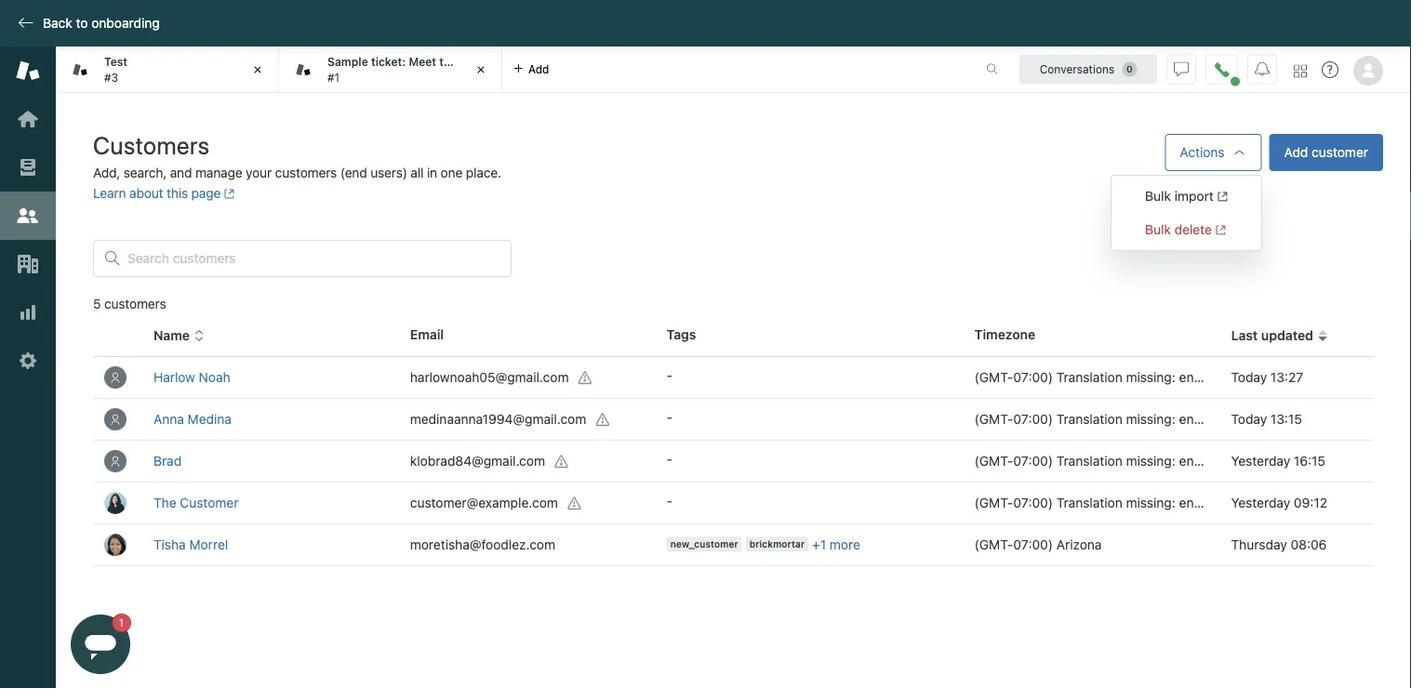 Task type: locate. For each thing, give the bounding box(es) containing it.
tab containing test
[[56, 47, 279, 93]]

more
[[830, 537, 860, 552]]

2 yesterday from the top
[[1231, 495, 1291, 511]]

(opens in a new tab) image inside bulk import link
[[1214, 191, 1228, 202]]

customers right 5 at the top of page
[[104, 296, 166, 312]]

07:00)
[[1013, 370, 1053, 385], [1013, 412, 1053, 427], [1013, 454, 1053, 469], [1013, 495, 1053, 511], [1013, 537, 1053, 553]]

admin image
[[16, 349, 40, 373]]

2 07:00) from the top
[[1013, 412, 1053, 427]]

0 vertical spatial today
[[1231, 370, 1267, 385]]

x- down today 13:15
[[1223, 454, 1236, 469]]

missing:
[[1126, 370, 1176, 385], [1126, 412, 1176, 427], [1126, 454, 1176, 469], [1126, 495, 1176, 511]]

4 us- from the top
[[1200, 495, 1223, 511]]

1 today from the top
[[1231, 370, 1267, 385]]

us- for yesterday 09:12
[[1200, 495, 1223, 511]]

0 vertical spatial unverified email image
[[596, 413, 611, 428]]

and
[[170, 165, 192, 180]]

2 us- from the top
[[1200, 412, 1223, 427]]

us-
[[1200, 370, 1223, 385], [1200, 412, 1223, 427], [1200, 454, 1223, 469], [1200, 495, 1223, 511]]

us- left yesterday 09:12
[[1200, 495, 1223, 511]]

us- left today 13:27
[[1200, 370, 1223, 385]]

2 1.txt.timezone.america_los_an from the top
[[1236, 412, 1411, 427]]

noah
[[199, 370, 230, 385]]

(gmt-07:00) translation missing: en-us-x-1.txt.timezone.america_los_an
[[975, 370, 1411, 385], [975, 412, 1411, 427], [975, 454, 1411, 469], [975, 495, 1411, 511]]

bulk import
[[1145, 188, 1214, 204]]

timezone
[[975, 327, 1036, 342]]

2 (gmt- from the top
[[975, 412, 1014, 427]]

4 x- from the top
[[1223, 495, 1236, 511]]

zendesk image
[[0, 687, 56, 688]]

customers image
[[16, 204, 40, 228]]

x- down last
[[1223, 370, 1236, 385]]

menu containing bulk import
[[1111, 175, 1263, 251]]

yesterday down today 13:15
[[1231, 454, 1291, 469]]

delete
[[1175, 222, 1212, 237]]

3 - from the top
[[667, 452, 673, 467]]

learn
[[93, 186, 126, 201]]

0 horizontal spatial (opens in a new tab) image
[[221, 188, 235, 199]]

1 en- from the top
[[1179, 370, 1200, 385]]

unverified email image
[[578, 371, 593, 386]]

4 translation from the top
[[1057, 495, 1123, 511]]

last updated button
[[1231, 328, 1328, 344]]

tab
[[56, 47, 279, 93], [279, 47, 502, 93]]

4 en- from the top
[[1179, 495, 1200, 511]]

1 07:00) from the top
[[1013, 370, 1053, 385]]

07:00) for yesterday 16:15
[[1013, 454, 1053, 469]]

3 us- from the top
[[1200, 454, 1223, 469]]

about
[[129, 186, 163, 201]]

(gmt-07:00) translation missing: en-us-x-1.txt.timezone.america_los_an down today 13:27
[[975, 412, 1411, 427]]

1 vertical spatial unverified email image
[[555, 455, 569, 469]]

1.txt.timezone.america_los_an for yesterday 09:12
[[1236, 495, 1411, 511]]

unverified email image for medinaanna1994@gmail.com
[[596, 413, 611, 428]]

en-
[[1179, 370, 1200, 385], [1179, 412, 1200, 427], [1179, 454, 1200, 469], [1179, 495, 1200, 511]]

4 (gmt-07:00) translation missing: en-us-x-1.txt.timezone.america_los_an from the top
[[975, 495, 1411, 511]]

2 tab from the left
[[279, 47, 502, 93]]

0 vertical spatial customers
[[275, 165, 337, 180]]

3 (gmt-07:00) translation missing: en-us-x-1.txt.timezone.america_los_an from the top
[[975, 454, 1411, 469]]

1.txt.timezone.america_los_an up 09:12
[[1236, 454, 1411, 469]]

today 13:15
[[1231, 412, 1302, 427]]

(opens in a new tab) image down "manage"
[[221, 188, 235, 199]]

close image
[[472, 60, 490, 79]]

-
[[667, 368, 673, 383], [667, 410, 673, 425], [667, 452, 673, 467], [667, 494, 673, 509]]

name
[[153, 328, 190, 343]]

medinaanna1994@gmail.com
[[410, 411, 586, 426]]

unverified email image
[[596, 413, 611, 428], [555, 455, 569, 469], [567, 496, 582, 511]]

1 horizontal spatial (opens in a new tab) image
[[1214, 191, 1228, 202]]

(end
[[340, 165, 367, 180]]

en- for today 13:15
[[1179, 412, 1200, 427]]

anna medina link
[[153, 412, 232, 427]]

2 translation from the top
[[1057, 412, 1123, 427]]

13:15
[[1271, 412, 1302, 427]]

arizona
[[1057, 537, 1102, 553]]

1 vertical spatial yesterday
[[1231, 495, 1291, 511]]

4 - from the top
[[667, 494, 673, 509]]

1 bulk from the top
[[1145, 188, 1171, 204]]

us- left today 13:15
[[1200, 412, 1223, 427]]

(opens in a new tab) image inside learn about this page link
[[221, 188, 235, 199]]

name button
[[153, 328, 205, 344]]

en- left today 13:15
[[1179, 412, 1200, 427]]

bulk for bulk import
[[1145, 188, 1171, 204]]

conversations button
[[1020, 54, 1157, 84]]

(opens in a new tab) image for bulk import
[[1214, 191, 1228, 202]]

yesterday for yesterday 16:15
[[1231, 454, 1291, 469]]

1 x- from the top
[[1223, 370, 1236, 385]]

bulk left delete
[[1145, 222, 1171, 237]]

1 horizontal spatial customers
[[275, 165, 337, 180]]

1 us- from the top
[[1200, 370, 1223, 385]]

+1 more button
[[812, 536, 860, 553]]

us- for today 13:27
[[1200, 370, 1223, 385]]

missing: for today 13:27
[[1126, 370, 1176, 385]]

1.txt.timezone.america_los_an down updated
[[1236, 370, 1411, 385]]

5 07:00) from the top
[[1013, 537, 1053, 553]]

add customer button
[[1270, 134, 1383, 171]]

1 tab from the left
[[56, 47, 279, 93]]

en- left today 13:27
[[1179, 370, 1200, 385]]

x- down today 13:27
[[1223, 412, 1236, 427]]

08:06
[[1291, 537, 1327, 553]]

learn about this page link
[[93, 186, 235, 201]]

conversations
[[1040, 63, 1115, 76]]

x- for yesterday 16:15
[[1223, 454, 1236, 469]]

translation for today 13:15
[[1057, 412, 1123, 427]]

(opens in a new tab) image
[[1212, 224, 1226, 236]]

today
[[1231, 370, 1267, 385], [1231, 412, 1267, 427]]

harlownoah05@gmail.com
[[410, 369, 569, 385]]

manage
[[195, 165, 242, 180]]

us- left yesterday 16:15
[[1200, 454, 1223, 469]]

this
[[167, 186, 188, 201]]

1 - from the top
[[667, 368, 673, 383]]

3 x- from the top
[[1223, 454, 1236, 469]]

1 vertical spatial today
[[1231, 412, 1267, 427]]

(opens in a new tab) image
[[221, 188, 235, 199], [1214, 191, 1228, 202]]

missing: for yesterday 16:15
[[1126, 454, 1176, 469]]

(gmt- for yesterday 16:15
[[975, 454, 1014, 469]]

today left 13:27
[[1231, 370, 1267, 385]]

5 (gmt- from the top
[[975, 537, 1014, 553]]

ticket
[[460, 55, 491, 68]]

customers
[[275, 165, 337, 180], [104, 296, 166, 312]]

us- for yesterday 16:15
[[1200, 454, 1223, 469]]

4 missing: from the top
[[1126, 495, 1176, 511]]

today for today 13:15
[[1231, 412, 1267, 427]]

2 missing: from the top
[[1126, 412, 1176, 427]]

1.txt.timezone.america_los_an
[[1236, 370, 1411, 385], [1236, 412, 1411, 427], [1236, 454, 1411, 469], [1236, 495, 1411, 511]]

(gmt-07:00) translation missing: en-us-x-1.txt.timezone.america_los_an for today 13:27
[[975, 370, 1411, 385]]

reporting image
[[16, 301, 40, 325]]

0 vertical spatial yesterday
[[1231, 454, 1291, 469]]

(gmt-07:00) translation missing: en-us-x-1.txt.timezone.america_los_an down today 13:15
[[975, 454, 1411, 469]]

1 translation from the top
[[1057, 370, 1123, 385]]

email
[[410, 327, 444, 342]]

1 yesterday from the top
[[1231, 454, 1291, 469]]

3 missing: from the top
[[1126, 454, 1176, 469]]

1 vertical spatial bulk
[[1145, 222, 1171, 237]]

#3
[[104, 71, 118, 84]]

notifications image
[[1255, 62, 1270, 77]]

(gmt- for thursday 08:06
[[975, 537, 1014, 553]]

search,
[[124, 165, 167, 180]]

3 en- from the top
[[1179, 454, 1200, 469]]

3 07:00) from the top
[[1013, 454, 1053, 469]]

x- for yesterday 09:12
[[1223, 495, 1236, 511]]

bulk left import
[[1145, 188, 1171, 204]]

3 1.txt.timezone.america_los_an from the top
[[1236, 454, 1411, 469]]

last
[[1231, 328, 1258, 343]]

(opens in a new tab) image for learn about this page
[[221, 188, 235, 199]]

translation
[[1057, 370, 1123, 385], [1057, 412, 1123, 427], [1057, 454, 1123, 469], [1057, 495, 1123, 511]]

1 missing: from the top
[[1126, 370, 1176, 385]]

1 vertical spatial customers
[[104, 296, 166, 312]]

brickmortar
[[750, 539, 805, 550]]

- for klobrad84@gmail.com
[[667, 452, 673, 467]]

1.txt.timezone.america_los_an for yesterday 16:15
[[1236, 454, 1411, 469]]

yesterday 09:12
[[1231, 495, 1328, 511]]

2 (gmt-07:00) translation missing: en-us-x-1.txt.timezone.america_los_an from the top
[[975, 412, 1411, 427]]

2 x- from the top
[[1223, 412, 1236, 427]]

3 translation from the top
[[1057, 454, 1123, 469]]

harlow noah link
[[153, 370, 230, 385]]

back
[[43, 15, 72, 31]]

- for harlownoah05@gmail.com
[[667, 368, 673, 383]]

(gmt-07:00) translation missing: en-us-x-1.txt.timezone.america_los_an up thursday at the bottom right
[[975, 495, 1411, 511]]

yesterday up thursday at the bottom right
[[1231, 495, 1291, 511]]

translation for yesterday 16:15
[[1057, 454, 1123, 469]]

1.txt.timezone.america_los_an up '16:15'
[[1236, 412, 1411, 427]]

(gmt- for today 13:15
[[975, 412, 1014, 427]]

4 (gmt- from the top
[[975, 495, 1014, 511]]

1.txt.timezone.america_los_an down '16:15'
[[1236, 495, 1411, 511]]

tisha
[[153, 537, 186, 553]]

(gmt-07:00) translation missing: en-us-x-1.txt.timezone.america_los_an for yesterday 09:12
[[975, 495, 1411, 511]]

(opens in a new tab) image up (opens in a new tab) image
[[1214, 191, 1228, 202]]

button displays agent's chat status as invisible. image
[[1174, 62, 1189, 77]]

(gmt-07:00) translation missing: en-us-x-1.txt.timezone.america_los_an for today 13:15
[[975, 412, 1411, 427]]

2 - from the top
[[667, 410, 673, 425]]

get help image
[[1322, 61, 1339, 78]]

today left "13:15" on the bottom of the page
[[1231, 412, 1267, 427]]

3 (gmt- from the top
[[975, 454, 1014, 469]]

x- up thursday at the bottom right
[[1223, 495, 1236, 511]]

2 bulk from the top
[[1145, 222, 1171, 237]]

medina
[[188, 412, 232, 427]]

4 07:00) from the top
[[1013, 495, 1053, 511]]

customers right your
[[275, 165, 337, 180]]

1 1.txt.timezone.america_los_an from the top
[[1236, 370, 1411, 385]]

add
[[1284, 145, 1308, 160]]

1 (gmt-07:00) translation missing: en-us-x-1.txt.timezone.america_los_an from the top
[[975, 370, 1411, 385]]

(gmt-07:00) translation missing: en-us-x-1.txt.timezone.america_los_an down last
[[975, 370, 1411, 385]]

4 1.txt.timezone.america_los_an from the top
[[1236, 495, 1411, 511]]

- for medinaanna1994@gmail.com
[[667, 410, 673, 425]]

2 vertical spatial unverified email image
[[567, 496, 582, 511]]

x-
[[1223, 370, 1236, 385], [1223, 412, 1236, 427], [1223, 454, 1236, 469], [1223, 495, 1236, 511]]

bulk for bulk delete
[[1145, 222, 1171, 237]]

the
[[439, 55, 457, 68]]

2 en- from the top
[[1179, 412, 1200, 427]]

page
[[191, 186, 221, 201]]

yesterday
[[1231, 454, 1291, 469], [1231, 495, 1291, 511]]

customer
[[1312, 145, 1369, 160]]

bulk import link
[[1145, 188, 1228, 204]]

07:00) for today 13:27
[[1013, 370, 1053, 385]]

menu
[[1111, 175, 1263, 251]]

last updated
[[1231, 328, 1314, 343]]

bulk
[[1145, 188, 1171, 204], [1145, 222, 1171, 237]]

1 (gmt- from the top
[[975, 370, 1014, 385]]

en- left yesterday 16:15
[[1179, 454, 1200, 469]]

2 today from the top
[[1231, 412, 1267, 427]]

0 vertical spatial bulk
[[1145, 188, 1171, 204]]

en- left yesterday 09:12
[[1179, 495, 1200, 511]]



Task type: describe. For each thing, give the bounding box(es) containing it.
customer
[[180, 495, 239, 511]]

tags
[[667, 327, 696, 342]]

customers inside customers add, search, and manage your customers (end users) all in one place.
[[275, 165, 337, 180]]

add customer
[[1284, 145, 1369, 160]]

get started image
[[16, 107, 40, 131]]

add,
[[93, 165, 120, 180]]

07:00) for today 13:15
[[1013, 412, 1053, 427]]

+1
[[812, 537, 826, 552]]

all
[[411, 165, 424, 180]]

unverified email image for klobrad84@gmail.com
[[555, 455, 569, 469]]

customers add, search, and manage your customers (end users) all in one place.
[[93, 131, 501, 180]]

en- for yesterday 16:15
[[1179, 454, 1200, 469]]

back to onboarding link
[[0, 15, 169, 32]]

(gmt-07:00) arizona
[[975, 537, 1102, 553]]

meet
[[409, 55, 436, 68]]

(gmt- for yesterday 09:12
[[975, 495, 1014, 511]]

us- for today 13:15
[[1200, 412, 1223, 427]]

brickmortar +1 more
[[750, 537, 860, 552]]

brad
[[153, 454, 182, 469]]

to
[[76, 15, 88, 31]]

add button
[[502, 47, 561, 92]]

#1
[[327, 71, 340, 84]]

users)
[[371, 165, 407, 180]]

bulk delete link
[[1145, 222, 1226, 237]]

translation for yesterday 09:12
[[1057, 495, 1123, 511]]

Search customers field
[[127, 250, 500, 267]]

tisha morrel
[[153, 537, 228, 553]]

1.txt.timezone.america_los_an for today 13:27
[[1236, 370, 1411, 385]]

missing: for today 13:15
[[1126, 412, 1176, 427]]

import
[[1175, 188, 1214, 204]]

(gmt-07:00) translation missing: en-us-x-1.txt.timezone.america_los_an for yesterday 16:15
[[975, 454, 1411, 469]]

customer@example.com
[[410, 495, 558, 510]]

en- for yesterday 09:12
[[1179, 495, 1200, 511]]

actions button
[[1165, 134, 1262, 171]]

updated
[[1261, 328, 1314, 343]]

new_customer
[[670, 539, 738, 550]]

today for today 13:27
[[1231, 370, 1267, 385]]

back to onboarding
[[43, 15, 160, 31]]

- for customer@example.com
[[667, 494, 673, 509]]

x- for today 13:27
[[1223, 370, 1236, 385]]

zendesk products image
[[1294, 65, 1307, 78]]

yesterday for yesterday 09:12
[[1231, 495, 1291, 511]]

place.
[[466, 165, 501, 180]]

harlow noah
[[153, 370, 230, 385]]

customers
[[93, 131, 210, 159]]

0 horizontal spatial customers
[[104, 296, 166, 312]]

the customer
[[153, 495, 239, 511]]

sample
[[327, 55, 368, 68]]

5 customers
[[93, 296, 166, 312]]

one
[[441, 165, 463, 180]]

tab containing sample ticket: meet the ticket
[[279, 47, 502, 93]]

13:27
[[1271, 370, 1304, 385]]

anna medina
[[153, 412, 232, 427]]

en- for today 13:27
[[1179, 370, 1200, 385]]

actions
[[1180, 145, 1225, 160]]

the customer link
[[153, 495, 239, 511]]

ticket:
[[371, 55, 406, 68]]

onboarding
[[91, 15, 160, 31]]

your
[[246, 165, 272, 180]]

tabs tab list
[[56, 47, 967, 93]]

organizations image
[[16, 252, 40, 276]]

16:15
[[1294, 454, 1326, 469]]

klobrad84@gmail.com
[[410, 453, 545, 468]]

09:12
[[1294, 495, 1328, 511]]

the
[[153, 495, 176, 511]]

views image
[[16, 155, 40, 180]]

07:00) for yesterday 09:12
[[1013, 495, 1053, 511]]

learn about this page
[[93, 186, 221, 201]]

add
[[528, 63, 549, 76]]

5
[[93, 296, 101, 312]]

in
[[427, 165, 437, 180]]

test
[[104, 55, 128, 68]]

translation for today 13:27
[[1057, 370, 1123, 385]]

main element
[[0, 47, 56, 688]]

close image
[[248, 60, 267, 79]]

anna
[[153, 412, 184, 427]]

x- for today 13:15
[[1223, 412, 1236, 427]]

harlow
[[153, 370, 195, 385]]

bulk delete
[[1145, 222, 1212, 237]]

thursday
[[1231, 537, 1287, 553]]

test #3
[[104, 55, 128, 84]]

moretisha@foodlez.com
[[410, 537, 555, 553]]

1.txt.timezone.america_los_an for today 13:15
[[1236, 412, 1411, 427]]

yesterday 16:15
[[1231, 454, 1326, 469]]

unverified email image for customer@example.com
[[567, 496, 582, 511]]

today 13:27
[[1231, 370, 1304, 385]]

zendesk support image
[[16, 59, 40, 83]]

tisha morrel link
[[153, 537, 228, 553]]

(gmt- for today 13:27
[[975, 370, 1014, 385]]

morrel
[[189, 537, 228, 553]]

brad link
[[153, 454, 182, 469]]

missing: for yesterday 09:12
[[1126, 495, 1176, 511]]

sample ticket: meet the ticket #1
[[327, 55, 491, 84]]

07:00) for thursday 08:06
[[1013, 537, 1053, 553]]

thursday 08:06
[[1231, 537, 1327, 553]]



Task type: vqa. For each thing, say whether or not it's contained in the screenshot.
row containing Support Outreach
no



